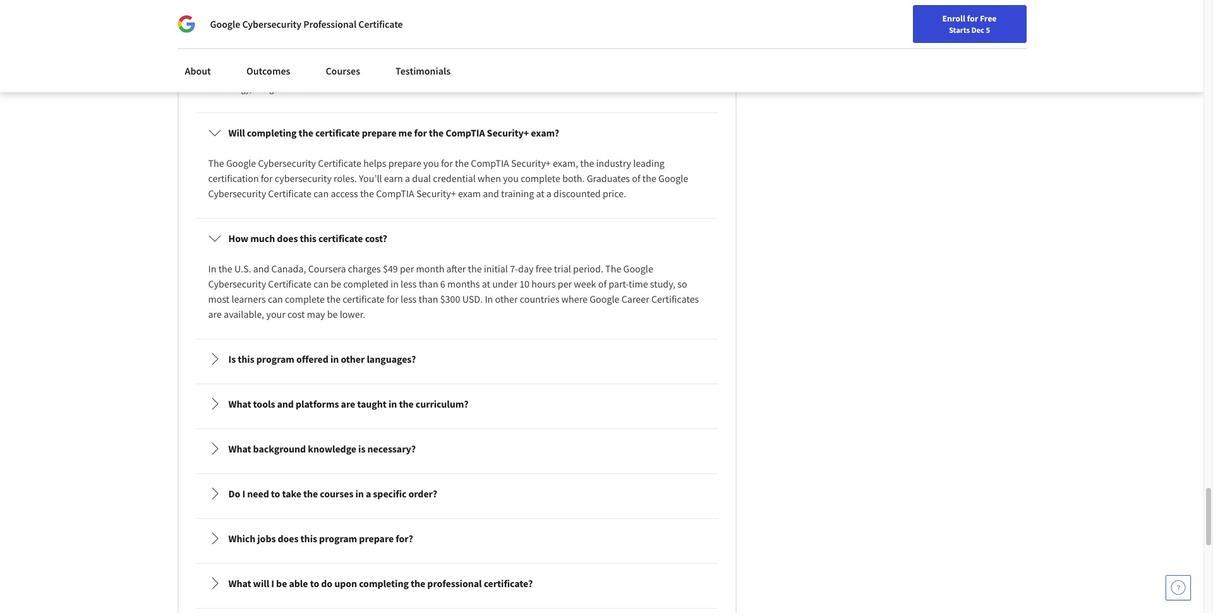 Task type: vqa. For each thing, say whether or not it's contained in the screenshot.
the '131,832 already enrolled'
no



Task type: describe. For each thing, give the bounding box(es) containing it.
months
[[447, 278, 480, 290]]

the google cybersecurity certificate helps prepare you for the comptia security+ exam, the industry leading certification for cybersecurity roles. you'll earn a dual credential when you complete both. graduates of the google cybersecurity certificate can access the comptia security+ exam and training at a discounted price.
[[208, 157, 691, 200]]

under
[[492, 278, 518, 290]]

offered
[[296, 353, 329, 365]]

charges
[[348, 262, 381, 275]]

enroll for free starts dec 5
[[943, 13, 997, 35]]

exam,
[[553, 157, 578, 170]]

1 vertical spatial comptia
[[471, 157, 509, 170]]

hours
[[532, 278, 556, 290]]

which jobs does this program prepare for?
[[228, 532, 413, 545]]

of right the variety
[[468, 71, 476, 82]]

1 vertical spatial this
[[238, 353, 255, 365]]

finance,
[[604, 71, 634, 82]]

in inside 'in the u.s. and canada, coursera charges $49 per month after the initial 7-day free trial period. the google cybersecurity certificate can be completed in less than 6 months at under 10 hours per week of part-time study, so most learners can complete the certificate for less than $300 usd. in other countries where google career certificates are available, your cost may be lower.'
[[391, 278, 399, 290]]

1 vertical spatial you
[[503, 172, 519, 185]]

2 vertical spatial security+
[[416, 187, 456, 200]]

graduates
[[587, 172, 630, 185]]

courses
[[326, 64, 360, 77]]

and inside what tools and platforms are taught in the curriculum? dropdown button
[[277, 398, 294, 410]]

of inside the google cybersecurity certificate helps prepare you for the comptia security+ exam, the industry leading certification for cybersecurity roles. you'll earn a dual credential when you complete both. graduates of the google cybersecurity certificate can access the comptia security+ exam and training at a discounted price.
[[632, 172, 641, 185]]

outcomes link
[[239, 57, 298, 85]]

exam?
[[531, 127, 559, 139]]

kind
[[253, 41, 273, 54]]

certificate inside 'in the u.s. and canada, coursera charges $49 per month after the initial 7-day free trial period. the google cybersecurity certificate can be completed in less than 6 months at under 10 hours per week of part-time study, so most learners can complete the certificate for less than $300 usd. in other countries where google career certificates are available, your cost may be lower.'
[[343, 293, 385, 305]]

in inside do i need to take the courses in a specific order? dropdown button
[[355, 487, 364, 500]]

to inside do i need to take the courses in a specific order? dropdown button
[[271, 487, 280, 500]]

other inside dropdown button
[[341, 353, 365, 365]]

available,
[[224, 308, 264, 321]]

what background knowledge is necessary?
[[228, 443, 416, 455]]

complete inside 'in the u.s. and canada, coursera charges $49 per month after the initial 7-day free trial period. the google cybersecurity certificate can be completed in less than 6 months at under 10 hours per week of part-time study, so most learners can complete the certificate for less than $300 usd. in other countries where google career certificates are available, your cost may be lower.'
[[285, 293, 325, 305]]

2 vertical spatial can
[[268, 293, 283, 305]]

for inside enroll for free starts dec 5
[[967, 13, 979, 24]]

day
[[518, 262, 534, 275]]

most
[[208, 293, 230, 305]]

dual
[[412, 172, 431, 185]]

for?
[[396, 532, 413, 545]]

cost?
[[365, 232, 387, 245]]

1 vertical spatial less
[[401, 293, 417, 305]]

need
[[247, 487, 269, 500]]

will
[[253, 577, 269, 590]]

may
[[307, 308, 325, 321]]

google down leading
[[659, 172, 689, 185]]

part-
[[609, 278, 629, 290]]

government.
[[269, 84, 317, 95]]

certification
[[208, 172, 259, 185]]

curriculum?
[[416, 398, 469, 410]]

do
[[321, 577, 333, 590]]

a left discounted
[[547, 187, 552, 200]]

0 vertical spatial program
[[256, 353, 294, 365]]

able
[[289, 577, 308, 590]]

initial
[[484, 262, 508, 275]]

upon
[[334, 577, 357, 590]]

where
[[562, 293, 588, 305]]

security+ inside will completing the certificate prepare me for the comptia security+ exam? dropdown button
[[487, 127, 529, 139]]

you'll
[[359, 172, 382, 185]]

prepare for you
[[388, 157, 422, 170]]

in inside what tools and platforms are taught in the curriculum? dropdown button
[[389, 398, 397, 410]]

cybersecurity for professionals
[[307, 71, 357, 82]]

testimonials
[[396, 64, 451, 77]]

outcomes
[[246, 64, 290, 77]]

what kind of companies hire cybersecurity professionals? button
[[198, 30, 716, 65]]

and inside companies of all sizes hire cybersecurity professionals across a variety of industries, including e-commerce, finance, healthcare, technology, and government.
[[253, 84, 268, 95]]

variety
[[441, 71, 466, 82]]

cybersecurity inside 'in the u.s. and canada, coursera charges $49 per month after the initial 7-day free trial period. the google cybersecurity certificate can be completed in less than 6 months at under 10 hours per week of part-time study, so most learners can complete the certificate for less than $300 usd. in other countries where google career certificates are available, your cost may be lower.'
[[208, 278, 266, 290]]

what for what background knowledge is necessary?
[[228, 443, 251, 455]]

can inside the google cybersecurity certificate helps prepare you for the comptia security+ exam, the industry leading certification for cybersecurity roles. you'll earn a dual credential when you complete both. graduates of the google cybersecurity certificate can access the comptia security+ exam and training at a discounted price.
[[314, 187, 329, 200]]

0 horizontal spatial i
[[242, 487, 245, 500]]

in the u.s. and canada, coursera charges $49 per month after the initial 7-day free trial period. the google cybersecurity certificate can be completed in less than 6 months at under 10 hours per week of part-time study, so most learners can complete the certificate for less than $300 usd. in other countries where google career certificates are available, your cost may be lower.
[[208, 262, 701, 321]]

english button
[[939, 0, 1015, 41]]

discounted
[[554, 187, 601, 200]]

1 vertical spatial can
[[314, 278, 329, 290]]

me
[[399, 127, 412, 139]]

0 vertical spatial be
[[331, 278, 341, 290]]

cybersecurity up certification
[[258, 157, 316, 170]]

complete inside the google cybersecurity certificate helps prepare you for the comptia security+ exam, the industry leading certification for cybersecurity roles. you'll earn a dual credential when you complete both. graduates of the google cybersecurity certificate can access the comptia security+ exam and training at a discounted price.
[[521, 172, 561, 185]]

healthcare,
[[635, 71, 677, 82]]

what for what will i be able to do upon completing the professional certificate?
[[228, 577, 251, 590]]

jobs
[[257, 532, 276, 545]]

period.
[[573, 262, 604, 275]]

coursera
[[308, 262, 346, 275]]

tools
[[253, 398, 275, 410]]

companies
[[286, 41, 333, 54]]

and inside 'in the u.s. and canada, coursera charges $49 per month after the initial 7-day free trial period. the google cybersecurity certificate can be completed in less than 6 months at under 10 hours per week of part-time study, so most learners can complete the certificate for less than $300 usd. in other countries where google career certificates are available, your cost may be lower.'
[[253, 262, 270, 275]]

helps
[[364, 157, 386, 170]]

countries
[[520, 293, 560, 305]]

access
[[331, 187, 358, 200]]

hire for companies
[[335, 41, 353, 54]]

this for jobs
[[301, 532, 317, 545]]

for right certification
[[261, 172, 273, 185]]

what kind of companies hire cybersecurity professionals?
[[228, 41, 480, 54]]

the right "taught"
[[399, 398, 414, 410]]

be inside dropdown button
[[276, 577, 287, 590]]

dec
[[972, 25, 985, 35]]

the left u.s.
[[218, 262, 232, 275]]

cybersecurity up kind
[[242, 18, 302, 30]]

other inside 'in the u.s. and canada, coursera charges $49 per month after the initial 7-day free trial period. the google cybersecurity certificate can be completed in less than 6 months at under 10 hours per week of part-time study, so most learners can complete the certificate for less than $300 usd. in other countries where google career certificates are available, your cost may be lower.'
[[495, 293, 518, 305]]

technology,
[[208, 84, 252, 95]]

about
[[185, 64, 211, 77]]

about link
[[177, 57, 219, 85]]

the inside 'in the u.s. and canada, coursera charges $49 per month after the initial 7-day free trial period. the google cybersecurity certificate can be completed in less than 6 months at under 10 hours per week of part-time study, so most learners can complete the certificate for less than $300 usd. in other countries where google career certificates are available, your cost may be lower.'
[[606, 262, 622, 275]]

what background knowledge is necessary? button
[[198, 431, 716, 467]]

what will i be able to do upon completing the professional certificate?
[[228, 577, 533, 590]]

google right google image
[[210, 18, 240, 30]]

does for jobs
[[278, 532, 299, 545]]

of inside 'in the u.s. and canada, coursera charges $49 per month after the initial 7-day free trial period. the google cybersecurity certificate can be completed in less than 6 months at under 10 hours per week of part-time study, so most learners can complete the certificate for less than $300 usd. in other countries where google career certificates are available, your cost may be lower.'
[[598, 278, 607, 290]]

a left dual
[[405, 172, 410, 185]]

industries,
[[477, 71, 516, 82]]

will
[[228, 127, 245, 139]]

0 vertical spatial certificate
[[315, 127, 360, 139]]

of inside dropdown button
[[275, 41, 284, 54]]

starts
[[949, 25, 970, 35]]

the right after
[[468, 262, 482, 275]]

cybersecurity inside the google cybersecurity certificate helps prepare you for the comptia security+ exam, the industry leading certification for cybersecurity roles. you'll earn a dual credential when you complete both. graduates of the google cybersecurity certificate can access the comptia security+ exam and training at a discounted price.
[[275, 172, 332, 185]]

english
[[962, 14, 992, 27]]

roles.
[[334, 172, 357, 185]]

2 than from the top
[[419, 293, 438, 305]]

5
[[986, 25, 990, 35]]

1 horizontal spatial i
[[271, 577, 274, 590]]

when
[[478, 172, 501, 185]]

0 vertical spatial prepare
[[362, 127, 397, 139]]

sizes
[[271, 71, 289, 82]]

7-
[[510, 262, 518, 275]]

your
[[266, 308, 286, 321]]

including
[[518, 71, 552, 82]]

0 vertical spatial in
[[208, 262, 216, 275]]

the down leading
[[643, 172, 657, 185]]

shopping cart: 1 item image
[[908, 9, 932, 30]]



Task type: locate. For each thing, give the bounding box(es) containing it.
a inside do i need to take the courses in a specific order? dropdown button
[[366, 487, 371, 500]]

does for much
[[277, 232, 298, 245]]

than left $300
[[419, 293, 438, 305]]

how
[[228, 232, 248, 245]]

companies of all sizes hire cybersecurity professionals across a variety of industries, including e-commerce, finance, healthcare, technology, and government.
[[208, 71, 679, 95]]

10
[[520, 278, 530, 290]]

time
[[629, 278, 648, 290]]

comptia inside dropdown button
[[446, 127, 485, 139]]

google
[[210, 18, 240, 30], [226, 157, 256, 170], [659, 172, 689, 185], [624, 262, 653, 275], [590, 293, 620, 305]]

knowledge
[[308, 443, 356, 455]]

this right is
[[238, 353, 255, 365]]

0 horizontal spatial per
[[400, 262, 414, 275]]

do i need to take the courses in a specific order? button
[[198, 476, 716, 511]]

4 what from the top
[[228, 577, 251, 590]]

and down "when"
[[483, 187, 499, 200]]

1 vertical spatial in
[[485, 293, 493, 305]]

0 vertical spatial security+
[[487, 127, 529, 139]]

1 horizontal spatial other
[[495, 293, 518, 305]]

for inside 'in the u.s. and canada, coursera charges $49 per month after the initial 7-day free trial period. the google cybersecurity certificate can be completed in less than 6 months at under 10 hours per week of part-time study, so most learners can complete the certificate for less than $300 usd. in other countries where google career certificates are available, your cost may be lower.'
[[387, 293, 399, 305]]

0 vertical spatial less
[[401, 278, 417, 290]]

to
[[271, 487, 280, 500], [310, 577, 319, 590]]

how much does this certificate cost?
[[228, 232, 387, 245]]

1 horizontal spatial per
[[558, 278, 572, 290]]

to left do
[[310, 577, 319, 590]]

per down trial
[[558, 278, 572, 290]]

2 what from the top
[[228, 398, 251, 410]]

prepare inside the google cybersecurity certificate helps prepare you for the comptia security+ exam, the industry leading certification for cybersecurity roles. you'll earn a dual credential when you complete both. graduates of the google cybersecurity certificate can access the comptia security+ exam and training at a discounted price.
[[388, 157, 422, 170]]

in inside is this program offered in other languages? dropdown button
[[331, 353, 339, 365]]

this up coursera
[[300, 232, 317, 245]]

what left will
[[228, 577, 251, 590]]

for down $49
[[387, 293, 399, 305]]

0 horizontal spatial completing
[[247, 127, 297, 139]]

be left able
[[276, 577, 287, 590]]

background
[[253, 443, 306, 455]]

1 horizontal spatial complete
[[521, 172, 561, 185]]

1 vertical spatial i
[[271, 577, 274, 590]]

0 vertical spatial cybersecurity
[[355, 41, 415, 54]]

cybersecurity inside companies of all sizes hire cybersecurity professionals across a variety of industries, including e-commerce, finance, healthcare, technology, and government.
[[307, 71, 357, 82]]

much
[[250, 232, 275, 245]]

certificate down completed
[[343, 293, 385, 305]]

the right me
[[429, 127, 444, 139]]

in right "taught"
[[389, 398, 397, 410]]

be down coursera
[[331, 278, 341, 290]]

free
[[980, 13, 997, 24]]

at right training
[[536, 187, 545, 200]]

the up certification
[[208, 157, 224, 170]]

1 what from the top
[[228, 41, 251, 54]]

1 horizontal spatial completing
[[359, 577, 409, 590]]

completing
[[247, 127, 297, 139], [359, 577, 409, 590]]

program left offered
[[256, 353, 294, 365]]

0 vertical spatial to
[[271, 487, 280, 500]]

for up 'credential' on the top left of page
[[441, 157, 453, 170]]

0 vertical spatial i
[[242, 487, 245, 500]]

take
[[282, 487, 301, 500]]

the up both.
[[580, 157, 594, 170]]

google down part- at the right top of the page
[[590, 293, 620, 305]]

are
[[208, 308, 222, 321], [341, 398, 355, 410]]

hire up government.
[[291, 71, 305, 82]]

1 vertical spatial certificate
[[319, 232, 363, 245]]

prepare for for?
[[359, 532, 394, 545]]

and inside the google cybersecurity certificate helps prepare you for the comptia security+ exam, the industry leading certification for cybersecurity roles. you'll earn a dual credential when you complete both. graduates of the google cybersecurity certificate can access the comptia security+ exam and training at a discounted price.
[[483, 187, 499, 200]]

complete
[[521, 172, 561, 185], [285, 293, 325, 305]]

study,
[[650, 278, 676, 290]]

the up lower.
[[327, 293, 341, 305]]

are left "taught"
[[341, 398, 355, 410]]

2 vertical spatial cybersecurity
[[275, 172, 332, 185]]

how much does this certificate cost? button
[[198, 221, 716, 256]]

the down you'll
[[360, 187, 374, 200]]

google cybersecurity professional certificate
[[210, 18, 403, 30]]

0 horizontal spatial to
[[271, 487, 280, 500]]

security+
[[487, 127, 529, 139], [511, 157, 551, 170], [416, 187, 456, 200]]

0 vertical spatial the
[[208, 157, 224, 170]]

1 vertical spatial than
[[419, 293, 438, 305]]

is
[[228, 353, 236, 365]]

0 horizontal spatial the
[[208, 157, 224, 170]]

are inside dropdown button
[[341, 398, 355, 410]]

3 what from the top
[[228, 443, 251, 455]]

completing right will
[[247, 127, 297, 139]]

1 vertical spatial to
[[310, 577, 319, 590]]

1 horizontal spatial you
[[503, 172, 519, 185]]

0 vertical spatial can
[[314, 187, 329, 200]]

1 vertical spatial program
[[319, 532, 357, 545]]

certificate up roles.
[[315, 127, 360, 139]]

at down initial at the top of the page
[[482, 278, 490, 290]]

a inside companies of all sizes hire cybersecurity professionals across a variety of industries, including e-commerce, finance, healthcare, technology, and government.
[[435, 71, 440, 82]]

1 vertical spatial prepare
[[388, 157, 422, 170]]

0 vertical spatial comptia
[[446, 127, 485, 139]]

6
[[440, 278, 445, 290]]

program down courses
[[319, 532, 357, 545]]

so
[[678, 278, 687, 290]]

can left access
[[314, 187, 329, 200]]

0 vertical spatial are
[[208, 308, 222, 321]]

to inside what will i be able to do upon completing the professional certificate? dropdown button
[[310, 577, 319, 590]]

companies
[[208, 71, 250, 82]]

of right kind
[[275, 41, 284, 54]]

than
[[419, 278, 438, 290], [419, 293, 438, 305]]

the up 'credential' on the top left of page
[[455, 157, 469, 170]]

certificate inside 'in the u.s. and canada, coursera charges $49 per month after the initial 7-day free trial period. the google cybersecurity certificate can be completed in less than 6 months at under 10 hours per week of part-time study, so most learners can complete the certificate for less than $300 usd. in other countries where google career certificates are available, your cost may be lower.'
[[268, 278, 312, 290]]

other down under
[[495, 293, 518, 305]]

does inside which jobs does this program prepare for? dropdown button
[[278, 532, 299, 545]]

both.
[[563, 172, 585, 185]]

1 vertical spatial be
[[327, 308, 338, 321]]

1 horizontal spatial in
[[485, 293, 493, 305]]

taught
[[357, 398, 387, 410]]

prepare left the for?
[[359, 532, 394, 545]]

0 horizontal spatial at
[[482, 278, 490, 290]]

courses link
[[318, 57, 368, 85]]

security+ down dual
[[416, 187, 456, 200]]

1 horizontal spatial the
[[606, 262, 622, 275]]

0 vertical spatial this
[[300, 232, 317, 245]]

comptia up 'credential' on the top left of page
[[446, 127, 485, 139]]

what will i be able to do upon completing the professional certificate? button
[[198, 566, 716, 601]]

comptia down the "earn"
[[376, 187, 414, 200]]

prepare
[[362, 127, 397, 139], [388, 157, 422, 170], [359, 532, 394, 545]]

comptia up "when"
[[471, 157, 509, 170]]

certificate down canada,
[[268, 278, 312, 290]]

1 horizontal spatial to
[[310, 577, 319, 590]]

1 vertical spatial completing
[[359, 577, 409, 590]]

be right the may
[[327, 308, 338, 321]]

can up your
[[268, 293, 283, 305]]

0 horizontal spatial are
[[208, 308, 222, 321]]

1 vertical spatial at
[[482, 278, 490, 290]]

in right offered
[[331, 353, 339, 365]]

complete up training
[[521, 172, 561, 185]]

in right courses
[[355, 487, 364, 500]]

than left 6
[[419, 278, 438, 290]]

0 vertical spatial you
[[424, 157, 439, 170]]

which
[[228, 532, 255, 545]]

0 vertical spatial hire
[[335, 41, 353, 54]]

enroll
[[943, 13, 966, 24]]

cybersecurity down certification
[[208, 187, 266, 200]]

i right will
[[271, 577, 274, 590]]

1 vertical spatial the
[[606, 262, 622, 275]]

1 vertical spatial hire
[[291, 71, 305, 82]]

0 vertical spatial per
[[400, 262, 414, 275]]

2 vertical spatial comptia
[[376, 187, 414, 200]]

and down all
[[253, 84, 268, 95]]

help center image
[[1171, 580, 1186, 595]]

0 horizontal spatial in
[[208, 262, 216, 275]]

less
[[401, 278, 417, 290], [401, 293, 417, 305]]

usd.
[[462, 293, 483, 305]]

all
[[261, 71, 270, 82]]

you up training
[[503, 172, 519, 185]]

1 horizontal spatial are
[[341, 398, 355, 410]]

certificate
[[359, 18, 403, 30], [318, 157, 362, 170], [268, 187, 312, 200], [268, 278, 312, 290]]

0 vertical spatial completing
[[247, 127, 297, 139]]

2 vertical spatial this
[[301, 532, 317, 545]]

certificate up what kind of companies hire cybersecurity professionals?
[[359, 18, 403, 30]]

complete up cost
[[285, 293, 325, 305]]

you
[[424, 157, 439, 170], [503, 172, 519, 185]]

0 horizontal spatial complete
[[285, 293, 325, 305]]

what for what tools and platforms are taught in the curriculum?
[[228, 398, 251, 410]]

certificate up roles.
[[318, 157, 362, 170]]

be
[[331, 278, 341, 290], [327, 308, 338, 321], [276, 577, 287, 590]]

this right jobs
[[301, 532, 317, 545]]

0 horizontal spatial hire
[[291, 71, 305, 82]]

is
[[358, 443, 366, 455]]

a left specific
[[366, 487, 371, 500]]

0 vertical spatial at
[[536, 187, 545, 200]]

specific
[[373, 487, 407, 500]]

cost
[[288, 308, 305, 321]]

1 vertical spatial security+
[[511, 157, 551, 170]]

1 horizontal spatial program
[[319, 532, 357, 545]]

2 vertical spatial prepare
[[359, 532, 394, 545]]

will completing the certificate prepare me for the comptia security+ exam?
[[228, 127, 559, 139]]

do
[[228, 487, 240, 500]]

cybersecurity for professionals?
[[355, 41, 415, 54]]

in down $49
[[391, 278, 399, 290]]

comptia
[[446, 127, 485, 139], [471, 157, 509, 170], [376, 187, 414, 200]]

a right across
[[435, 71, 440, 82]]

for inside dropdown button
[[414, 127, 427, 139]]

industry
[[596, 157, 631, 170]]

certificate
[[315, 127, 360, 139], [319, 232, 363, 245], [343, 293, 385, 305]]

1 vertical spatial cybersecurity
[[307, 71, 357, 82]]

program
[[256, 353, 294, 365], [319, 532, 357, 545]]

and right tools
[[277, 398, 294, 410]]

None search field
[[180, 8, 484, 33]]

other left languages?
[[341, 353, 365, 365]]

in left u.s.
[[208, 262, 216, 275]]

month
[[416, 262, 445, 275]]

0 vertical spatial than
[[419, 278, 438, 290]]

security+ left exam?
[[487, 127, 529, 139]]

leading
[[633, 157, 665, 170]]

1 vertical spatial complete
[[285, 293, 325, 305]]

of left part- at the right top of the page
[[598, 278, 607, 290]]

can down coursera
[[314, 278, 329, 290]]

google up time
[[624, 262, 653, 275]]

cybersecurity inside dropdown button
[[355, 41, 415, 54]]

what for what kind of companies hire cybersecurity professionals?
[[228, 41, 251, 54]]

certificates
[[652, 293, 699, 305]]

the right take
[[303, 487, 318, 500]]

commerce,
[[561, 71, 603, 82]]

cybersecurity down u.s.
[[208, 278, 266, 290]]

u.s.
[[234, 262, 251, 275]]

google image
[[177, 15, 195, 33]]

at inside 'in the u.s. and canada, coursera charges $49 per month after the initial 7-day free trial period. the google cybersecurity certificate can be completed in less than 6 months at under 10 hours per week of part-time study, so most learners can complete the certificate for less than $300 usd. in other countries where google career certificates are available, your cost may be lower.'
[[482, 278, 490, 290]]

google up certification
[[226, 157, 256, 170]]

1 horizontal spatial at
[[536, 187, 545, 200]]

at
[[536, 187, 545, 200], [482, 278, 490, 290]]

i
[[242, 487, 245, 500], [271, 577, 274, 590]]

in right usd.
[[485, 293, 493, 305]]

professional
[[304, 18, 357, 30]]

does inside how much does this certificate cost? dropdown button
[[277, 232, 298, 245]]

to left take
[[271, 487, 280, 500]]

0 horizontal spatial you
[[424, 157, 439, 170]]

2 vertical spatial be
[[276, 577, 287, 590]]

which jobs does this program prepare for? button
[[198, 521, 716, 556]]

languages?
[[367, 353, 416, 365]]

cybersecurity left roles.
[[275, 172, 332, 185]]

are inside 'in the u.s. and canada, coursera charges $49 per month after the initial 7-day free trial period. the google cybersecurity certificate can be completed in less than 6 months at under 10 hours per week of part-time study, so most learners can complete the certificate for less than $300 usd. in other countries where google career certificates are available, your cost may be lower.'
[[208, 308, 222, 321]]

what inside dropdown button
[[228, 41, 251, 54]]

the left professional
[[411, 577, 426, 590]]

testimonials link
[[388, 57, 458, 85]]

1 horizontal spatial hire
[[335, 41, 353, 54]]

0 horizontal spatial program
[[256, 353, 294, 365]]

this
[[300, 232, 317, 245], [238, 353, 255, 365], [301, 532, 317, 545]]

does right much
[[277, 232, 298, 245]]

0 horizontal spatial other
[[341, 353, 365, 365]]

2 vertical spatial certificate
[[343, 293, 385, 305]]

the inside the google cybersecurity certificate helps prepare you for the comptia security+ exam, the industry leading certification for cybersecurity roles. you'll earn a dual credential when you complete both. graduates of the google cybersecurity certificate can access the comptia security+ exam and training at a discounted price.
[[208, 157, 224, 170]]

prepare up the "earn"
[[388, 157, 422, 170]]

what left tools
[[228, 398, 251, 410]]

cybersecurity up the professionals
[[355, 41, 415, 54]]

will completing the certificate prepare me for the comptia security+ exam? button
[[198, 115, 716, 151]]

courses
[[320, 487, 354, 500]]

cybersecurity
[[355, 41, 415, 54], [307, 71, 357, 82], [275, 172, 332, 185]]

1 vertical spatial per
[[558, 278, 572, 290]]

e-
[[554, 71, 561, 82]]

what left background
[[228, 443, 251, 455]]

certificate up how much does this certificate cost?
[[268, 187, 312, 200]]

for right me
[[414, 127, 427, 139]]

the down government.
[[299, 127, 313, 139]]

the up part- at the right top of the page
[[606, 262, 622, 275]]

you up dual
[[424, 157, 439, 170]]

what left kind
[[228, 41, 251, 54]]

security+ up training
[[511, 157, 551, 170]]

professional
[[427, 577, 482, 590]]

of left all
[[252, 71, 259, 82]]

training
[[501, 187, 534, 200]]

1 than from the top
[[419, 278, 438, 290]]

prepare left me
[[362, 127, 397, 139]]

0 vertical spatial other
[[495, 293, 518, 305]]

what tools and platforms are taught in the curriculum?
[[228, 398, 469, 410]]

0 vertical spatial does
[[277, 232, 298, 245]]

the
[[208, 157, 224, 170], [606, 262, 622, 275]]

professionals?
[[417, 41, 480, 54]]

$49
[[383, 262, 398, 275]]

for up dec in the top right of the page
[[967, 13, 979, 24]]

of
[[275, 41, 284, 54], [252, 71, 259, 82], [468, 71, 476, 82], [632, 172, 641, 185], [598, 278, 607, 290]]

hire up courses
[[335, 41, 353, 54]]

are down most
[[208, 308, 222, 321]]

platforms
[[296, 398, 339, 410]]

completing right upon
[[359, 577, 409, 590]]

per right $49
[[400, 262, 414, 275]]

do i need to take the courses in a specific order?
[[228, 487, 437, 500]]

certificate up coursera
[[319, 232, 363, 245]]

1 vertical spatial are
[[341, 398, 355, 410]]

order?
[[409, 487, 437, 500]]

hire inside companies of all sizes hire cybersecurity professionals across a variety of industries, including e-commerce, finance, healthcare, technology, and government.
[[291, 71, 305, 82]]

cybersecurity down what kind of companies hire cybersecurity professionals?
[[307, 71, 357, 82]]

after
[[447, 262, 466, 275]]

hire for sizes
[[291, 71, 305, 82]]

1 vertical spatial other
[[341, 353, 365, 365]]

is this program offered in other languages? button
[[198, 341, 716, 377]]

list item
[[196, 609, 718, 613]]

1 vertical spatial does
[[278, 532, 299, 545]]

at inside the google cybersecurity certificate helps prepare you for the comptia security+ exam, the industry leading certification for cybersecurity roles. you'll earn a dual credential when you complete both. graduates of the google cybersecurity certificate can access the comptia security+ exam and training at a discounted price.
[[536, 187, 545, 200]]

hire inside dropdown button
[[335, 41, 353, 54]]

this for much
[[300, 232, 317, 245]]

canada,
[[272, 262, 306, 275]]

can
[[314, 187, 329, 200], [314, 278, 329, 290], [268, 293, 283, 305]]

0 vertical spatial complete
[[521, 172, 561, 185]]



